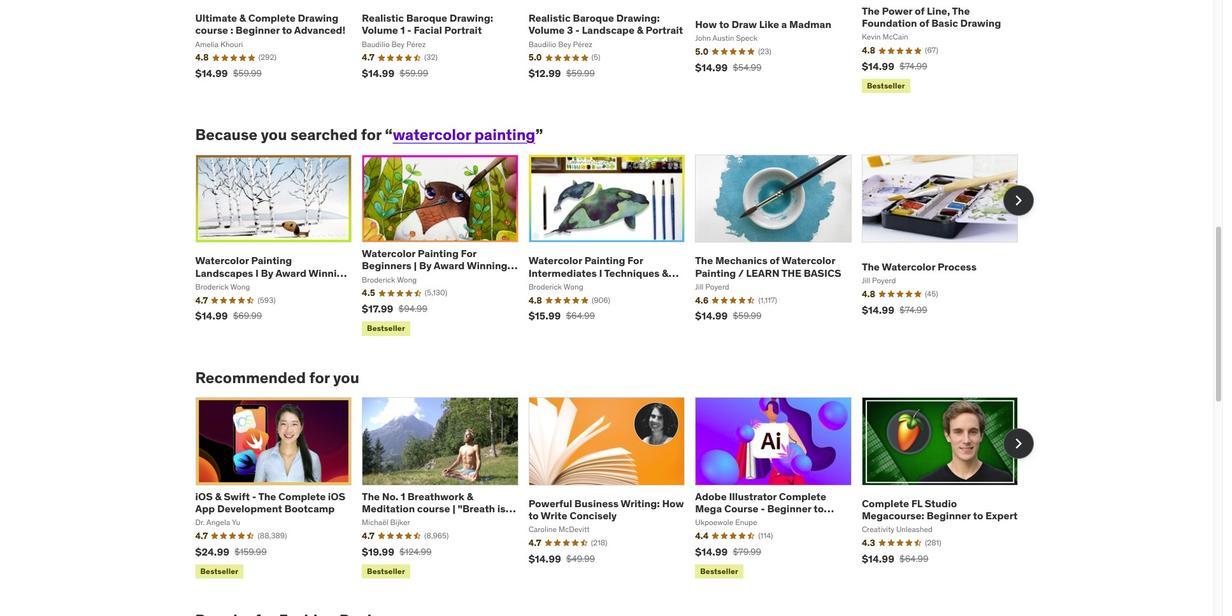 Task type: describe. For each thing, give the bounding box(es) containing it.
course inside the no. 1 breathwork & meditation course | "breath is life"
[[417, 502, 450, 515]]

to inside complete fl studio megacourse: beginner to expert
[[973, 510, 983, 522]]

realistic baroque drawing: volume 1 - facial portrait link
[[362, 12, 493, 37]]

techniques
[[604, 267, 660, 279]]

award inside the watercolor painting for beginners | by award winning artist
[[434, 260, 465, 272]]

the watercolor process link
[[862, 261, 977, 273]]

the mechanics of watercolor painting / learn the basics link
[[695, 254, 841, 279]]

painting for techniques
[[584, 254, 625, 267]]

realistic baroque drawing: volume 1 - facial portrait
[[362, 12, 493, 37]]

drawing inside the power of line, the foundation of basic drawing
[[960, 17, 1001, 29]]

adobe
[[695, 490, 727, 503]]

course
[[724, 502, 759, 515]]

facial
[[414, 24, 442, 37]]

foundation
[[862, 17, 917, 29]]

because you searched for " watercolor painting "
[[195, 125, 543, 145]]

& inside ultimate & complete drawing course : beginner to advanced!
[[239, 12, 246, 24]]

:
[[230, 24, 233, 37]]

write
[[541, 510, 567, 522]]

realistic baroque drawing: volume 3 - landscape & portrait
[[529, 12, 683, 37]]

illustrator
[[729, 490, 777, 503]]

painting for award
[[251, 254, 292, 267]]

/
[[738, 267, 744, 279]]

1 inside the no. 1 breathwork & meditation course | "breath is life"
[[401, 490, 405, 503]]

intermediates
[[529, 267, 597, 279]]

the power of line, the foundation of basic drawing link
[[862, 4, 1001, 29]]

draw
[[732, 18, 757, 30]]

to inside powerful business writing: how to write concisely
[[529, 510, 539, 522]]

swift
[[224, 490, 250, 503]]

drawing inside ultimate & complete drawing course : beginner to advanced!
[[298, 12, 338, 24]]

complete inside ultimate & complete drawing course : beginner to advanced!
[[248, 12, 295, 24]]

carousel element for because you searched for "
[[195, 155, 1034, 339]]

the no. 1 breathwork & meditation course | "breath is life"
[[362, 490, 506, 527]]

recommended for you
[[195, 368, 359, 388]]

painting
[[474, 125, 535, 145]]

adobe illustrator complete mega course - beginner to advance link
[[695, 490, 834, 527]]

powerful business writing: how to write concisely link
[[529, 497, 684, 522]]

the watercolor process
[[862, 261, 977, 273]]

the for the mechanics of watercolor painting / learn the basics
[[695, 254, 713, 267]]

watercolor
[[393, 125, 471, 145]]

watercolor painting landscapes i by award winning artist link
[[195, 254, 349, 292]]

ultimate & complete drawing course : beginner to advanced! link
[[195, 12, 345, 37]]

expert
[[985, 510, 1018, 522]]

app
[[195, 502, 215, 515]]

beginner inside complete fl studio megacourse: beginner to expert
[[927, 510, 971, 522]]

& inside watercolor painting for intermediates i techniques & effects
[[662, 267, 668, 279]]

beginner for &
[[236, 24, 280, 37]]

& inside realistic baroque drawing: volume 3 - landscape & portrait
[[637, 24, 643, 37]]

complete fl studio megacourse: beginner to expert
[[862, 497, 1018, 522]]

complete inside complete fl studio megacourse: beginner to expert
[[862, 497, 909, 510]]

beginner for illustrator
[[767, 502, 811, 515]]

realistic for 1
[[362, 12, 404, 24]]

learn
[[746, 267, 780, 279]]

drawing: for &
[[616, 12, 660, 24]]

beginners
[[362, 260, 412, 272]]

landscapes
[[195, 267, 253, 279]]

for for award
[[461, 247, 477, 260]]

& inside ios & swift - the complete ios app development bootcamp
[[215, 490, 222, 503]]

volume for realistic baroque drawing: volume 3 - landscape & portrait
[[529, 24, 565, 37]]

1 horizontal spatial you
[[333, 368, 359, 388]]

1 ios from the left
[[195, 490, 213, 503]]

1 vertical spatial for
[[309, 368, 330, 388]]

winning inside the watercolor painting for beginners | by award winning artist
[[467, 260, 507, 272]]

landscape
[[582, 24, 635, 37]]

drawing: for portrait
[[450, 12, 493, 24]]

watercolor for watercolor painting for intermediates i techniques & effects
[[529, 254, 582, 267]]

next image for because you searched for "
[[1008, 191, 1028, 211]]

ultimate & complete drawing course : beginner to advanced!
[[195, 12, 345, 37]]

watercolor inside the mechanics of watercolor painting / learn the basics
[[782, 254, 835, 267]]

the mechanics of watercolor painting / learn the basics
[[695, 254, 841, 279]]

mega
[[695, 502, 722, 515]]

0 vertical spatial for
[[361, 125, 382, 145]]

watercolor painting for intermediates i techniques & effects link
[[529, 254, 679, 292]]

winning inside watercolor painting landscapes i by award winning artist
[[308, 267, 349, 279]]

of for watercolor
[[770, 254, 780, 267]]

fl
[[911, 497, 922, 510]]

how to draw like a madman link
[[695, 18, 831, 30]]

powerful business writing: how to write concisely
[[529, 497, 684, 522]]

madman
[[789, 18, 831, 30]]

mechanics
[[715, 254, 767, 267]]

ios & swift - the complete ios app development bootcamp
[[195, 490, 345, 515]]

i inside watercolor painting for intermediates i techniques & effects
[[599, 267, 602, 279]]

how inside powerful business writing: how to write concisely
[[662, 497, 684, 510]]

writing:
[[621, 497, 660, 510]]

line,
[[927, 4, 950, 17]]

- inside ios & swift - the complete ios app development bootcamp
[[252, 490, 256, 503]]

watercolor painting landscapes i by award winning artist
[[195, 254, 349, 292]]

bootcamp
[[284, 502, 335, 515]]

volume for realistic baroque drawing: volume 1 - facial portrait
[[362, 24, 398, 37]]

| inside the watercolor painting for beginners | by award winning artist
[[414, 260, 417, 272]]

no.
[[382, 490, 398, 503]]

meditation
[[362, 502, 415, 515]]

concisely
[[570, 510, 617, 522]]



Task type: vqa. For each thing, say whether or not it's contained in the screenshot.
Landscapes
yes



Task type: locate. For each thing, give the bounding box(es) containing it.
artist inside watercolor painting landscapes i by award winning artist
[[195, 279, 222, 292]]

beginner inside ultimate & complete drawing course : beginner to advanced!
[[236, 24, 280, 37]]

1 vertical spatial you
[[333, 368, 359, 388]]

artist
[[362, 272, 389, 284], [195, 279, 222, 292]]

1 vertical spatial |
[[452, 502, 455, 515]]

beginner right course
[[767, 502, 811, 515]]

1 horizontal spatial volume
[[529, 24, 565, 37]]

painting inside the watercolor painting for beginners | by award winning artist
[[418, 247, 459, 260]]

the left power
[[862, 4, 880, 17]]

drawing: inside realistic baroque drawing: volume 3 - landscape & portrait
[[616, 12, 660, 24]]

i inside watercolor painting landscapes i by award winning artist
[[255, 267, 259, 279]]

1 volume from the left
[[362, 24, 398, 37]]

2 next image from the top
[[1008, 434, 1028, 454]]

how left draw
[[695, 18, 717, 30]]

how
[[695, 18, 717, 30], [662, 497, 684, 510]]

1 drawing: from the left
[[450, 12, 493, 24]]

the right line,
[[952, 4, 970, 17]]

by right beginners
[[419, 260, 432, 272]]

studio
[[925, 497, 957, 510]]

of left line,
[[915, 4, 925, 17]]

drawing
[[298, 12, 338, 24], [960, 17, 1001, 29]]

for for &
[[628, 254, 643, 267]]

award
[[434, 260, 465, 272], [275, 267, 306, 279]]

1 horizontal spatial by
[[419, 260, 432, 272]]

to inside the adobe illustrator complete mega course - beginner to advance
[[814, 502, 824, 515]]

1 horizontal spatial portrait
[[646, 24, 683, 37]]

searched
[[290, 125, 358, 145]]

0 horizontal spatial portrait
[[444, 24, 482, 37]]

watercolor inside watercolor painting landscapes i by award winning artist
[[195, 254, 249, 267]]

the no. 1 breathwork & meditation course | "breath is life" link
[[362, 490, 516, 527]]

- inside realistic baroque drawing: volume 3 - landscape & portrait
[[575, 24, 580, 37]]

the left mechanics
[[695, 254, 713, 267]]

watercolor
[[362, 247, 415, 260], [195, 254, 249, 267], [529, 254, 582, 267], [782, 254, 835, 267], [882, 261, 935, 273]]

the right swift
[[258, 490, 276, 503]]

0 vertical spatial 1
[[400, 24, 405, 37]]

ios
[[195, 490, 213, 503], [328, 490, 345, 503]]

artist inside the watercolor painting for beginners | by award winning artist
[[362, 272, 389, 284]]

1 baroque from the left
[[406, 12, 447, 24]]

"
[[385, 125, 393, 145]]

1 realistic from the left
[[362, 12, 404, 24]]

2 i from the left
[[599, 267, 602, 279]]

1 carousel element from the top
[[195, 155, 1034, 339]]

| right beginners
[[414, 260, 417, 272]]

life"
[[362, 515, 385, 527]]

watercolor painting for beginners | by award winning artist
[[362, 247, 507, 284]]

| left "breath
[[452, 502, 455, 515]]

1 horizontal spatial realistic
[[529, 12, 571, 24]]

recommended
[[195, 368, 306, 388]]

for
[[361, 125, 382, 145], [309, 368, 330, 388]]

|
[[414, 260, 417, 272], [452, 502, 455, 515]]

0 horizontal spatial for
[[461, 247, 477, 260]]

next image
[[1008, 191, 1028, 211], [1008, 434, 1028, 454]]

adobe illustrator complete mega course - beginner to advance
[[695, 490, 826, 527]]

watercolor painting for intermediates i techniques & effects
[[529, 254, 668, 292]]

of for line,
[[915, 4, 925, 17]]

1
[[400, 24, 405, 37], [401, 490, 405, 503]]

2 portrait from the left
[[646, 24, 683, 37]]

volume inside realistic baroque drawing: volume 1 - facial portrait
[[362, 24, 398, 37]]

1 horizontal spatial course
[[417, 502, 450, 515]]

basic
[[931, 17, 958, 29]]

0 horizontal spatial realistic
[[362, 12, 404, 24]]

1 horizontal spatial artist
[[362, 272, 389, 284]]

process
[[938, 261, 977, 273]]

ios left meditation
[[328, 490, 345, 503]]

beginner right :
[[236, 24, 280, 37]]

1 next image from the top
[[1008, 191, 1028, 211]]

realistic
[[362, 12, 404, 24], [529, 12, 571, 24]]

course left "breath
[[417, 502, 450, 515]]

2 horizontal spatial beginner
[[927, 510, 971, 522]]

- right '3'
[[575, 24, 580, 37]]

0 horizontal spatial ios
[[195, 490, 213, 503]]

0 horizontal spatial volume
[[362, 24, 398, 37]]

0 horizontal spatial award
[[275, 267, 306, 279]]

1 horizontal spatial how
[[695, 18, 717, 30]]

carousel element
[[195, 155, 1034, 339], [195, 398, 1034, 582]]

because
[[195, 125, 257, 145]]

& left the is
[[467, 490, 473, 503]]

0 vertical spatial |
[[414, 260, 417, 272]]

baroque for facial
[[406, 12, 447, 24]]

-
[[407, 24, 411, 37], [575, 24, 580, 37], [252, 490, 256, 503], [761, 502, 765, 515]]

0 vertical spatial course
[[195, 24, 228, 37]]

1 horizontal spatial i
[[599, 267, 602, 279]]

the for the watercolor process
[[862, 261, 880, 273]]

advanced!
[[294, 24, 345, 37]]

0 horizontal spatial for
[[309, 368, 330, 388]]

realistic inside realistic baroque drawing: volume 1 - facial portrait
[[362, 12, 404, 24]]

0 horizontal spatial course
[[195, 24, 228, 37]]

- right swift
[[252, 490, 256, 503]]

2 carousel element from the top
[[195, 398, 1034, 582]]

portrait
[[444, 24, 482, 37], [646, 24, 683, 37]]

& right landscape
[[637, 24, 643, 37]]

1 horizontal spatial for
[[361, 125, 382, 145]]

carousel element containing watercolor painting for beginners | by award winning artist
[[195, 155, 1034, 339]]

the inside the mechanics of watercolor painting / learn the basics
[[695, 254, 713, 267]]

realistic left facial
[[362, 12, 404, 24]]

watercolor inside watercolor painting for intermediates i techniques & effects
[[529, 254, 582, 267]]

i
[[255, 267, 259, 279], [599, 267, 602, 279]]

by inside watercolor painting landscapes i by award winning artist
[[261, 267, 273, 279]]

carousel element containing ios & swift - the complete ios app development bootcamp
[[195, 398, 1034, 582]]

to inside ultimate & complete drawing course : beginner to advanced!
[[282, 24, 292, 37]]

1 inside realistic baroque drawing: volume 1 - facial portrait
[[400, 24, 405, 37]]

- right course
[[761, 502, 765, 515]]

the power of line, the foundation of basic drawing
[[862, 4, 1001, 29]]

"breath
[[458, 502, 495, 515]]

"
[[535, 125, 543, 145]]

drawing:
[[450, 12, 493, 24], [616, 12, 660, 24]]

portrait right landscape
[[646, 24, 683, 37]]

drawing: inside realistic baroque drawing: volume 1 - facial portrait
[[450, 12, 493, 24]]

basics
[[804, 267, 841, 279]]

0 vertical spatial carousel element
[[195, 155, 1034, 339]]

& right techniques
[[662, 267, 668, 279]]

- inside realistic baroque drawing: volume 1 - facial portrait
[[407, 24, 411, 37]]

the for the power of line, the foundation of basic drawing
[[862, 4, 880, 17]]

beginner inside the adobe illustrator complete mega course - beginner to advance
[[767, 502, 811, 515]]

the for the no. 1 breathwork & meditation course | "breath is life"
[[362, 490, 380, 503]]

baroque for landscape
[[573, 12, 614, 24]]

complete fl studio megacourse: beginner to expert link
[[862, 497, 1018, 522]]

volume left facial
[[362, 24, 398, 37]]

complete inside ios & swift - the complete ios app development bootcamp
[[278, 490, 326, 503]]

1 left facial
[[400, 24, 405, 37]]

of inside the mechanics of watercolor painting / learn the basics
[[770, 254, 780, 267]]

- left facial
[[407, 24, 411, 37]]

0 horizontal spatial by
[[261, 267, 273, 279]]

portrait right facial
[[444, 24, 482, 37]]

1 i from the left
[[255, 267, 259, 279]]

realistic for 3
[[529, 12, 571, 24]]

- for realistic baroque drawing: volume 3 - landscape & portrait
[[575, 24, 580, 37]]

1 right no.
[[401, 490, 405, 503]]

the right basics
[[862, 261, 880, 273]]

the
[[782, 267, 801, 279]]

course left :
[[195, 24, 228, 37]]

1 horizontal spatial drawing:
[[616, 12, 660, 24]]

1 horizontal spatial beginner
[[767, 502, 811, 515]]

1 vertical spatial carousel element
[[195, 398, 1034, 582]]

realistic inside realistic baroque drawing: volume 3 - landscape & portrait
[[529, 12, 571, 24]]

course inside ultimate & complete drawing course : beginner to advanced!
[[195, 24, 228, 37]]

like
[[759, 18, 779, 30]]

3
[[567, 24, 573, 37]]

ultimate
[[195, 12, 237, 24]]

business
[[575, 497, 619, 510]]

2 baroque from the left
[[573, 12, 614, 24]]

portrait inside realistic baroque drawing: volume 1 - facial portrait
[[444, 24, 482, 37]]

a
[[781, 18, 787, 30]]

the inside ios & swift - the complete ios app development bootcamp
[[258, 490, 276, 503]]

0 horizontal spatial how
[[662, 497, 684, 510]]

painting inside the mechanics of watercolor painting / learn the basics
[[695, 267, 736, 279]]

volume
[[362, 24, 398, 37], [529, 24, 565, 37]]

| inside the no. 1 breathwork & meditation course | "breath is life"
[[452, 502, 455, 515]]

course
[[195, 24, 228, 37], [417, 502, 450, 515]]

complete
[[248, 12, 295, 24], [278, 490, 326, 503], [779, 490, 826, 503], [862, 497, 909, 510]]

realistic baroque drawing: volume 3 - landscape & portrait link
[[529, 12, 683, 37]]

by right "landscapes"
[[261, 267, 273, 279]]

power
[[882, 4, 913, 17]]

award inside watercolor painting landscapes i by award winning artist
[[275, 267, 306, 279]]

development
[[217, 502, 282, 515]]

portrait inside realistic baroque drawing: volume 3 - landscape & portrait
[[646, 24, 683, 37]]

for inside the watercolor painting for beginners | by award winning artist
[[461, 247, 477, 260]]

watercolor painting link
[[393, 125, 535, 145]]

you
[[261, 125, 287, 145], [333, 368, 359, 388]]

0 horizontal spatial drawing:
[[450, 12, 493, 24]]

the
[[862, 4, 880, 17], [952, 4, 970, 17], [695, 254, 713, 267], [862, 261, 880, 273], [258, 490, 276, 503], [362, 490, 380, 503]]

2 realistic from the left
[[529, 12, 571, 24]]

watercolor for watercolor painting landscapes i by award winning artist
[[195, 254, 249, 267]]

for
[[461, 247, 477, 260], [628, 254, 643, 267]]

how to draw like a madman
[[695, 18, 831, 30]]

volume left '3'
[[529, 24, 565, 37]]

2 volume from the left
[[529, 24, 565, 37]]

volume inside realistic baroque drawing: volume 3 - landscape & portrait
[[529, 24, 565, 37]]

1 vertical spatial next image
[[1008, 434, 1028, 454]]

is
[[497, 502, 506, 515]]

painting inside watercolor painting for intermediates i techniques & effects
[[584, 254, 625, 267]]

breathwork
[[408, 490, 465, 503]]

of left basic
[[919, 17, 929, 29]]

1 vertical spatial how
[[662, 497, 684, 510]]

painting for by
[[418, 247, 459, 260]]

baroque inside realistic baroque drawing: volume 1 - facial portrait
[[406, 12, 447, 24]]

how right writing: at the bottom right
[[662, 497, 684, 510]]

0 horizontal spatial beginner
[[236, 24, 280, 37]]

& right app
[[215, 490, 222, 503]]

ios left swift
[[195, 490, 213, 503]]

- for adobe illustrator complete mega course - beginner to advance
[[761, 502, 765, 515]]

1 vertical spatial 1
[[401, 490, 405, 503]]

1 vertical spatial course
[[417, 502, 450, 515]]

the inside the no. 1 breathwork & meditation course | "breath is life"
[[362, 490, 380, 503]]

1 horizontal spatial baroque
[[573, 12, 614, 24]]

watercolor for watercolor painting for beginners | by award winning artist
[[362, 247, 415, 260]]

carousel element for recommended for you
[[195, 398, 1034, 582]]

ios & swift - the complete ios app development bootcamp link
[[195, 490, 345, 515]]

i right "landscapes"
[[255, 267, 259, 279]]

beginner right fl
[[927, 510, 971, 522]]

the left no.
[[362, 490, 380, 503]]

by inside the watercolor painting for beginners | by award winning artist
[[419, 260, 432, 272]]

0 horizontal spatial drawing
[[298, 12, 338, 24]]

& right :
[[239, 12, 246, 24]]

& inside the no. 1 breathwork & meditation course | "breath is life"
[[467, 490, 473, 503]]

0 vertical spatial you
[[261, 125, 287, 145]]

of
[[915, 4, 925, 17], [919, 17, 929, 29], [770, 254, 780, 267]]

i left techniques
[[599, 267, 602, 279]]

1 portrait from the left
[[444, 24, 482, 37]]

powerful
[[529, 497, 572, 510]]

watercolor inside the watercolor painting for beginners | by award winning artist
[[362, 247, 415, 260]]

complete inside the adobe illustrator complete mega course - beginner to advance
[[779, 490, 826, 503]]

1 horizontal spatial winning
[[467, 260, 507, 272]]

0 horizontal spatial artist
[[195, 279, 222, 292]]

0 horizontal spatial you
[[261, 125, 287, 145]]

1 horizontal spatial ios
[[328, 490, 345, 503]]

advance
[[695, 515, 737, 527]]

painting inside watercolor painting landscapes i by award winning artist
[[251, 254, 292, 267]]

0 horizontal spatial i
[[255, 267, 259, 279]]

for inside watercolor painting for intermediates i techniques & effects
[[628, 254, 643, 267]]

2 ios from the left
[[328, 490, 345, 503]]

0 vertical spatial how
[[695, 18, 717, 30]]

&
[[239, 12, 246, 24], [637, 24, 643, 37], [662, 267, 668, 279], [215, 490, 222, 503], [467, 490, 473, 503]]

watercolor painting for beginners | by award winning artist link
[[362, 247, 518, 284]]

1 horizontal spatial |
[[452, 502, 455, 515]]

1 horizontal spatial for
[[628, 254, 643, 267]]

0 horizontal spatial baroque
[[406, 12, 447, 24]]

megacourse:
[[862, 510, 924, 522]]

- for realistic baroque drawing: volume 1 - facial portrait
[[407, 24, 411, 37]]

2 drawing: from the left
[[616, 12, 660, 24]]

of left the
[[770, 254, 780, 267]]

to
[[719, 18, 729, 30], [282, 24, 292, 37], [814, 502, 824, 515], [529, 510, 539, 522], [973, 510, 983, 522]]

effects
[[529, 279, 563, 292]]

0 horizontal spatial |
[[414, 260, 417, 272]]

next image for recommended for you
[[1008, 434, 1028, 454]]

1 horizontal spatial award
[[434, 260, 465, 272]]

1 horizontal spatial drawing
[[960, 17, 1001, 29]]

baroque inside realistic baroque drawing: volume 3 - landscape & portrait
[[573, 12, 614, 24]]

0 horizontal spatial winning
[[308, 267, 349, 279]]

- inside the adobe illustrator complete mega course - beginner to advance
[[761, 502, 765, 515]]

0 vertical spatial next image
[[1008, 191, 1028, 211]]

realistic left landscape
[[529, 12, 571, 24]]



